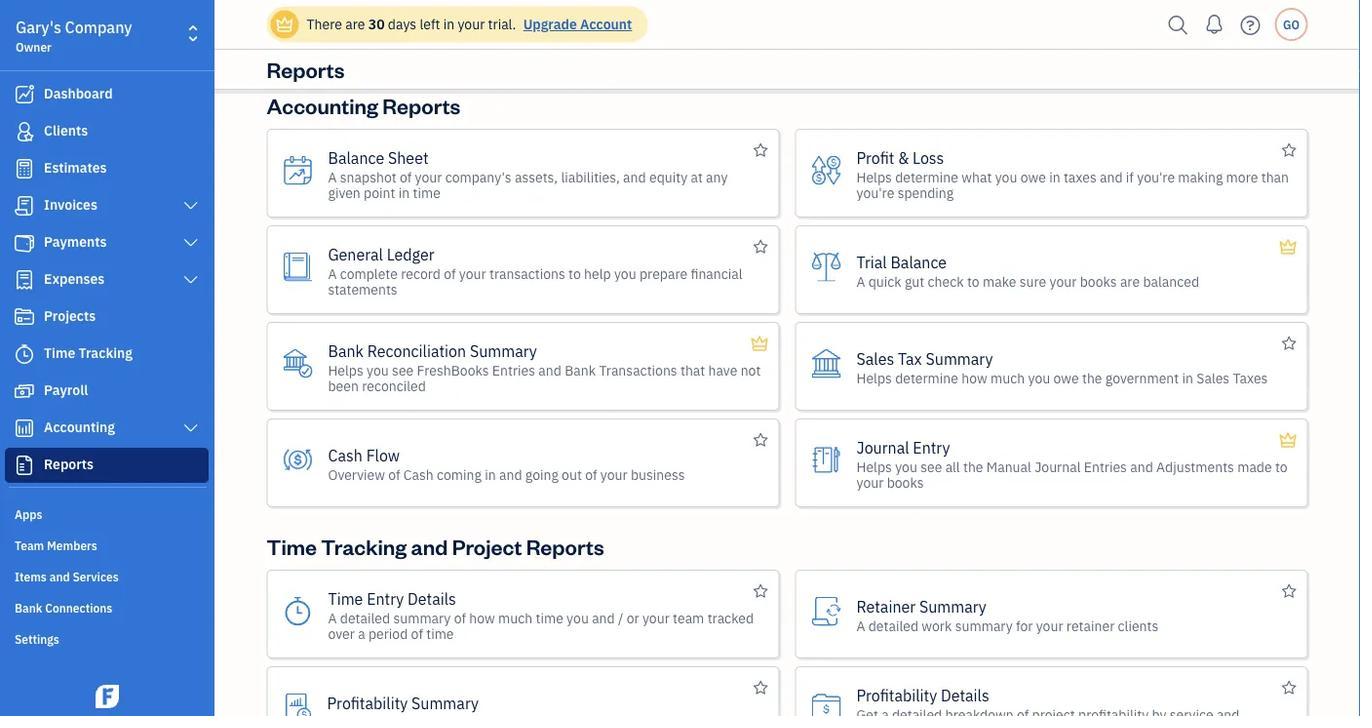 Task type: vqa. For each thing, say whether or not it's contained in the screenshot.
detailed inside the Retainer Summary A detailed work summary for your retainer clients
yes



Task type: locate. For each thing, give the bounding box(es) containing it.
of up profitability summary
[[411, 624, 423, 642]]

crown image down than
[[1279, 235, 1299, 259]]

1 vertical spatial entry
[[367, 588, 404, 609]]

at
[[691, 168, 703, 186]]

the left 'government'
[[1083, 369, 1103, 387]]

gary's
[[16, 17, 61, 38]]

summary for entry
[[394, 609, 451, 627]]

for right balance
[[1073, 17, 1090, 35]]

profitability for profitability summary
[[327, 693, 408, 713]]

general
[[328, 244, 383, 264]]

dashboard link
[[5, 77, 209, 112]]

0 horizontal spatial entry
[[367, 588, 404, 609]]

apps link
[[5, 499, 209, 528]]

much inside 'time entry details a detailed summary of how much time you and / or your team tracked over a period of time'
[[499, 609, 533, 627]]

summary
[[857, 17, 916, 35], [470, 340, 537, 361], [926, 348, 993, 369], [920, 596, 987, 617], [412, 693, 479, 713]]

update favorite status for profitability details image
[[1283, 676, 1297, 700]]

books inside trial balance a quick gut check to make sure your books are balanced
[[1081, 272, 1118, 290]]

0 horizontal spatial crown image
[[275, 14, 295, 35]]

you inside bank reconciliation summary helps you see freshbooks entries and bank transactions that have not been reconciled
[[367, 361, 389, 379]]

1 horizontal spatial over
[[1167, 17, 1194, 35]]

0 vertical spatial a
[[1197, 17, 1204, 35]]

aging
[[456, 4, 495, 24]]

chevron large down image inside invoices link
[[182, 198, 200, 214]]

bank down items
[[15, 600, 42, 616]]

sales
[[857, 348, 895, 369], [1197, 369, 1230, 387]]

0 vertical spatial over
[[1167, 17, 1194, 35]]

1 vertical spatial much
[[991, 369, 1026, 387]]

project
[[452, 532, 522, 560]]

to left help
[[569, 264, 581, 282]]

0 vertical spatial details
[[408, 588, 456, 609]]

over inside summary of all your credit balance for your clients over a period of time
[[1167, 17, 1194, 35]]

sales left taxes
[[1197, 369, 1230, 387]]

entry inside 'time entry details a detailed summary of how much time you and / or your team tracked over a period of time'
[[367, 588, 404, 609]]

summary inside sales tax summary helps determine how much you owe the government in sales taxes
[[926, 348, 993, 369]]

to
[[567, 24, 579, 42], [569, 264, 581, 282], [968, 272, 980, 290], [1276, 458, 1288, 476]]

1 horizontal spatial cash
[[404, 465, 434, 483]]

2 vertical spatial much
[[499, 609, 533, 627]]

out right going
[[562, 465, 582, 483]]

notifications image
[[1199, 5, 1231, 44]]

0 horizontal spatial summary
[[394, 609, 451, 627]]

crown image up go at the right top of page
[[1279, 0, 1299, 11]]

your inside trial balance a quick gut check to make sure your books are balanced
[[1050, 272, 1077, 290]]

balance
[[1021, 17, 1069, 35]]

bank up been
[[328, 340, 364, 361]]

a inside retainer summary a detailed work summary for your retainer clients
[[857, 617, 866, 635]]

equity
[[650, 168, 688, 186]]

summary inside summary of all your credit balance for your clients over a period of time
[[857, 17, 916, 35]]

helps for sales tax summary
[[857, 369, 892, 387]]

bank left transactions
[[565, 361, 596, 379]]

0 vertical spatial how
[[382, 24, 407, 42]]

of right going
[[585, 465, 597, 483]]

0 vertical spatial crown image
[[275, 14, 295, 35]]

make
[[983, 272, 1017, 290]]

1 vertical spatial a
[[358, 624, 365, 642]]

0 horizontal spatial much
[[411, 24, 445, 42]]

1 vertical spatial books
[[887, 473, 924, 491]]

go button
[[1276, 8, 1309, 41]]

0 horizontal spatial the
[[964, 458, 984, 476]]

determine down gut
[[896, 369, 959, 387]]

determine for summary
[[896, 369, 959, 387]]

a
[[328, 168, 337, 186], [328, 264, 337, 282], [857, 272, 866, 290], [328, 609, 337, 627], [857, 617, 866, 635]]

spending
[[898, 183, 954, 201]]

your inside 'time entry details a detailed summary of how much time you and / or your team tracked over a period of time'
[[643, 609, 670, 627]]

clients inside summary of all your credit balance for your clients over a period of time
[[1123, 17, 1164, 35]]

1 horizontal spatial books
[[1081, 272, 1118, 290]]

tracking inside main element
[[79, 344, 133, 362]]

for inside retainer summary a detailed work summary for your retainer clients
[[1016, 617, 1034, 635]]

entry for journal
[[913, 437, 951, 458]]

0 horizontal spatial tracking
[[79, 344, 133, 362]]

1 vertical spatial the
[[964, 458, 984, 476]]

ledger
[[387, 244, 435, 264]]

in inside profit & loss helps determine what you owe in taxes and if you're making more than you're spending
[[1050, 168, 1061, 186]]

1 horizontal spatial much
[[499, 609, 533, 627]]

1 horizontal spatial are
[[1121, 272, 1141, 290]]

2 vertical spatial how
[[469, 609, 495, 627]]

bank inside main element
[[15, 600, 42, 616]]

0 horizontal spatial you're
[[857, 183, 895, 201]]

detailed up profitability summary
[[340, 609, 390, 627]]

crown image for journal entry
[[1279, 428, 1299, 452]]

accounting for accounting reports
[[267, 91, 379, 119]]

journal
[[857, 437, 910, 458], [1035, 458, 1081, 476]]

0 vertical spatial for
[[1073, 17, 1090, 35]]

profit & loss helps determine what you owe in taxes and if you're making more than you're spending
[[857, 147, 1290, 201]]

1 chevron large down image from the top
[[182, 198, 200, 214]]

your inside retainer summary a detailed work summary for your retainer clients
[[1037, 617, 1064, 635]]

balance right trial
[[891, 252, 947, 272]]

chevron large down image inside the expenses link
[[182, 272, 200, 288]]

in left taxes on the top right
[[1050, 168, 1061, 186]]

0 horizontal spatial for
[[1016, 617, 1034, 635]]

1 horizontal spatial period
[[1208, 17, 1247, 35]]

over up profitability summary
[[328, 624, 355, 642]]

see left freshbooks
[[392, 361, 414, 379]]

detailed inside 'time entry details a detailed summary of how much time you and / or your team tracked over a period of time'
[[340, 609, 390, 627]]

how inside sales tax summary helps determine how much you owe the government in sales taxes
[[962, 369, 988, 387]]

0 horizontal spatial are
[[346, 15, 365, 33]]

client image
[[13, 122, 36, 141]]

1 determine from the top
[[896, 168, 959, 186]]

1 horizontal spatial time
[[267, 532, 317, 560]]

of left credit
[[919, 17, 931, 35]]

time inside 'time entry details a detailed summary of how much time you and / or your team tracked over a period of time'
[[328, 588, 363, 609]]

a for retainer summary
[[857, 617, 866, 635]]

go to help image
[[1236, 10, 1267, 40]]

a for trial balance
[[857, 272, 866, 290]]

0 vertical spatial chevron large down image
[[182, 235, 200, 251]]

chevron large down image for expenses
[[182, 272, 200, 288]]

accounts
[[328, 4, 393, 24]]

details inside 'time entry details a detailed summary of how much time you and / or your team tracked over a period of time'
[[408, 588, 456, 609]]

helps
[[857, 168, 892, 186], [328, 361, 364, 379], [857, 369, 892, 387], [857, 458, 892, 476]]

estimate image
[[13, 159, 36, 179]]

how inside accounts payable aging find out how much each vendor needs to be paid
[[382, 24, 407, 42]]

1 horizontal spatial bank
[[328, 340, 364, 361]]

clients
[[1123, 17, 1164, 35], [1119, 617, 1159, 635]]

accounting down find
[[267, 91, 379, 119]]

period up profitability summary
[[369, 624, 408, 642]]

entry inside journal entry helps you see all the manual journal entries and adjustments made to your books
[[913, 437, 951, 458]]

financial
[[691, 264, 743, 282]]

0 horizontal spatial bank
[[15, 600, 42, 616]]

helps inside profit & loss helps determine what you owe in taxes and if you're making more than you're spending
[[857, 168, 892, 186]]

snapshot
[[340, 168, 397, 186]]

summary inside retainer summary a detailed work summary for your retainer clients
[[956, 617, 1013, 635]]

and left going
[[499, 465, 522, 483]]

summary down time tracking and project reports
[[394, 609, 451, 627]]

determine for loss
[[896, 168, 959, 186]]

owe left 'government'
[[1054, 369, 1080, 387]]

freshbooks image
[[92, 685, 123, 708]]

vendor
[[481, 24, 523, 42]]

entries right freshbooks
[[493, 361, 536, 379]]

0 vertical spatial clients
[[1123, 17, 1164, 35]]

and left adjustments
[[1131, 458, 1154, 476]]

trial.
[[488, 15, 516, 33]]

have
[[709, 361, 738, 379]]

a
[[1197, 17, 1204, 35], [358, 624, 365, 642]]

balance up given
[[328, 147, 385, 168]]

out inside "cash flow overview of cash coming in and going out of your business"
[[562, 465, 582, 483]]

a inside the balance sheet a snapshot of your company's assets, liabilities, and equity at any given point in time
[[328, 168, 337, 186]]

in right point
[[399, 183, 410, 201]]

determine
[[896, 168, 959, 186], [896, 369, 959, 387]]

2 chevron large down image from the top
[[182, 420, 200, 436]]

0 horizontal spatial a
[[358, 624, 365, 642]]

in right 'government'
[[1183, 369, 1194, 387]]

period right search icon
[[1208, 17, 1247, 35]]

0 horizontal spatial cash
[[328, 445, 363, 465]]

much inside sales tax summary helps determine how much you owe the government in sales taxes
[[991, 369, 1026, 387]]

accounting down payroll
[[44, 418, 115, 436]]

the inside sales tax summary helps determine how much you owe the government in sales taxes
[[1083, 369, 1103, 387]]

0 vertical spatial determine
[[896, 168, 959, 186]]

1 vertical spatial how
[[962, 369, 988, 387]]

2 horizontal spatial how
[[962, 369, 988, 387]]

/
[[618, 609, 624, 627]]

profitability summary link
[[267, 666, 780, 716]]

2 chevron large down image from the top
[[182, 272, 200, 288]]

bank connections
[[15, 600, 113, 616]]

1 vertical spatial tracking
[[321, 532, 407, 560]]

you're down profit
[[857, 183, 895, 201]]

crown image
[[1279, 0, 1299, 11], [750, 332, 770, 355], [1279, 428, 1299, 452]]

team
[[673, 609, 705, 627]]

2 vertical spatial crown image
[[1279, 428, 1299, 452]]

you inside journal entry helps you see all the manual journal entries and adjustments made to your books
[[896, 458, 918, 476]]

company's
[[446, 168, 512, 186]]

see left manual
[[921, 458, 943, 476]]

0 horizontal spatial over
[[328, 624, 355, 642]]

helps inside sales tax summary helps determine how much you owe the government in sales taxes
[[857, 369, 892, 387]]

0 horizontal spatial how
[[382, 24, 407, 42]]

update favorite status for profit & loss image
[[1283, 139, 1297, 162]]

entries inside journal entry helps you see all the manual journal entries and adjustments made to your books
[[1085, 458, 1128, 476]]

1 horizontal spatial entries
[[1085, 458, 1128, 476]]

tracking for time tracking
[[79, 344, 133, 362]]

0 horizontal spatial period
[[369, 624, 408, 642]]

tracked
[[708, 609, 754, 627]]

team members
[[15, 538, 97, 553]]

or
[[627, 609, 640, 627]]

0 horizontal spatial see
[[392, 361, 414, 379]]

bank
[[328, 340, 364, 361], [565, 361, 596, 379], [15, 600, 42, 616]]

time inside summary of all your credit balance for your clients over a period of time
[[857, 32, 885, 50]]

balance inside trial balance a quick gut check to make sure your books are balanced
[[891, 252, 947, 272]]

made
[[1238, 458, 1273, 476]]

0 horizontal spatial accounting
[[44, 418, 115, 436]]

determine inside sales tax summary helps determine how much you owe the government in sales taxes
[[896, 369, 959, 387]]

a up profitability summary
[[358, 624, 365, 642]]

crown image down update favorite status for sales tax summary icon
[[1279, 428, 1299, 452]]

the left manual
[[964, 458, 984, 476]]

and left transactions
[[539, 361, 562, 379]]

items and services link
[[5, 561, 209, 590]]

and left if
[[1100, 168, 1123, 186]]

update favorite status for sales tax summary image
[[1283, 332, 1297, 356]]

period inside summary of all your credit balance for your clients over a period of time
[[1208, 17, 1247, 35]]

owe
[[1021, 168, 1047, 186], [1054, 369, 1080, 387]]

how right tax
[[962, 369, 988, 387]]

estimates link
[[5, 151, 209, 186]]

2 determine from the top
[[896, 369, 959, 387]]

0 vertical spatial period
[[1208, 17, 1247, 35]]

update favorite status for time entry details image
[[754, 579, 768, 603]]

1 horizontal spatial balance
[[891, 252, 947, 272]]

1 vertical spatial see
[[921, 458, 943, 476]]

a inside general ledger a complete record of your transactions to help you prepare financial statements
[[328, 264, 337, 282]]

reports
[[267, 55, 345, 83], [383, 91, 461, 119], [44, 455, 94, 473], [526, 532, 604, 560]]

entry
[[913, 437, 951, 458], [367, 588, 404, 609]]

detailed left work
[[869, 617, 919, 635]]

chevron large down image up payments 'link'
[[182, 198, 200, 214]]

0 vertical spatial entry
[[913, 437, 951, 458]]

update favorite status for cash flow image
[[754, 428, 768, 452]]

0 vertical spatial see
[[392, 361, 414, 379]]

given
[[328, 183, 361, 201]]

chevron large down image up reports link
[[182, 420, 200, 436]]

accounting
[[267, 91, 379, 119], [44, 418, 115, 436]]

helps inside bank reconciliation summary helps you see freshbooks entries and bank transactions that have not been reconciled
[[328, 361, 364, 379]]

see inside bank reconciliation summary helps you see freshbooks entries and bank transactions that have not been reconciled
[[392, 361, 414, 379]]

1 vertical spatial details
[[941, 685, 990, 705]]

chevron large down image
[[182, 235, 200, 251], [182, 272, 200, 288]]

cash right flow
[[404, 465, 434, 483]]

crown image up not
[[750, 332, 770, 355]]

1 horizontal spatial profitability
[[857, 685, 938, 705]]

2 vertical spatial time
[[328, 588, 363, 609]]

1 horizontal spatial for
[[1073, 17, 1090, 35]]

journal down tax
[[857, 437, 910, 458]]

1 vertical spatial period
[[369, 624, 408, 642]]

a right search icon
[[1197, 17, 1204, 35]]

books
[[1081, 272, 1118, 290], [887, 473, 924, 491]]

much up profitability summary link
[[499, 609, 533, 627]]

and right items
[[49, 569, 70, 584]]

1 vertical spatial chevron large down image
[[182, 272, 200, 288]]

a for balance sheet
[[328, 168, 337, 186]]

and inside bank reconciliation summary helps you see freshbooks entries and bank transactions that have not been reconciled
[[539, 361, 562, 379]]

you inside sales tax summary helps determine how much you owe the government in sales taxes
[[1029, 369, 1051, 387]]

1 horizontal spatial details
[[941, 685, 990, 705]]

crown image left there at the left top
[[275, 14, 295, 35]]

much inside accounts payable aging find out how much each vendor needs to be paid
[[411, 24, 445, 42]]

chevron large down image
[[182, 198, 200, 214], [182, 420, 200, 436]]

1 horizontal spatial summary
[[956, 617, 1013, 635]]

to right made
[[1276, 458, 1288, 476]]

period
[[1208, 17, 1247, 35], [369, 624, 408, 642]]

out right find
[[358, 24, 378, 42]]

details down work
[[941, 685, 990, 705]]

1 chevron large down image from the top
[[182, 235, 200, 251]]

time
[[44, 344, 75, 362], [267, 532, 317, 560], [328, 588, 363, 609]]

what
[[962, 168, 993, 186]]

1 horizontal spatial tracking
[[321, 532, 407, 560]]

entry down time tracking and project reports
[[367, 588, 404, 609]]

if
[[1127, 168, 1134, 186]]

liabilities,
[[561, 168, 620, 186]]

tracking down overview
[[321, 532, 407, 560]]

reports up sheet
[[383, 91, 461, 119]]

accounting for accounting
[[44, 418, 115, 436]]

you're right if
[[1138, 168, 1176, 186]]

1 vertical spatial for
[[1016, 617, 1034, 635]]

1 horizontal spatial crown image
[[1279, 235, 1299, 259]]

clients
[[44, 121, 88, 140]]

reports right the report icon
[[44, 455, 94, 473]]

0 horizontal spatial balance
[[328, 147, 385, 168]]

each
[[448, 24, 478, 42]]

of right point
[[400, 168, 412, 186]]

clients left notifications image on the top right of page
[[1123, 17, 1164, 35]]

1 horizontal spatial see
[[921, 458, 943, 476]]

how left 'left'
[[382, 24, 407, 42]]

of left go at the right top of page
[[1250, 17, 1262, 35]]

bank for connections
[[15, 600, 42, 616]]

payroll link
[[5, 374, 209, 409]]

0 vertical spatial all
[[934, 17, 949, 35]]

entries left adjustments
[[1085, 458, 1128, 476]]

0 horizontal spatial entries
[[493, 361, 536, 379]]

1 vertical spatial all
[[946, 458, 961, 476]]

to left "be"
[[567, 24, 579, 42]]

1 horizontal spatial owe
[[1054, 369, 1080, 387]]

in inside sales tax summary helps determine how much you owe the government in sales taxes
[[1183, 369, 1194, 387]]

0 horizontal spatial books
[[887, 473, 924, 491]]

0 vertical spatial owe
[[1021, 168, 1047, 186]]

clients right retainer
[[1119, 617, 1159, 635]]

summary inside bank reconciliation summary helps you see freshbooks entries and bank transactions that have not been reconciled
[[470, 340, 537, 361]]

0 vertical spatial tracking
[[79, 344, 133, 362]]

1 vertical spatial time
[[267, 532, 317, 560]]

and inside 'time entry details a detailed summary of how much time you and / or your team tracked over a period of time'
[[592, 609, 615, 627]]

&
[[899, 147, 909, 168]]

1 vertical spatial balance
[[891, 252, 947, 272]]

summary right work
[[956, 617, 1013, 635]]

and inside "cash flow overview of cash coming in and going out of your business"
[[499, 465, 522, 483]]

owe inside sales tax summary helps determine how much you owe the government in sales taxes
[[1054, 369, 1080, 387]]

of right record
[[444, 264, 456, 282]]

0 horizontal spatial out
[[358, 24, 378, 42]]

2 horizontal spatial much
[[991, 369, 1026, 387]]

owe left taxes on the top right
[[1021, 168, 1047, 186]]

the
[[1083, 369, 1103, 387], [964, 458, 984, 476]]

much left each
[[411, 24, 445, 42]]

sales left tax
[[857, 348, 895, 369]]

0 vertical spatial accounting
[[267, 91, 379, 119]]

owner
[[16, 39, 52, 55]]

1 horizontal spatial you're
[[1138, 168, 1176, 186]]

tracking down projects link
[[79, 344, 133, 362]]

crown image
[[275, 14, 295, 35], [1279, 235, 1299, 259]]

1 horizontal spatial the
[[1083, 369, 1103, 387]]

1 vertical spatial over
[[328, 624, 355, 642]]

of inside general ledger a complete record of your transactions to help you prepare financial statements
[[444, 264, 456, 282]]

determine inside profit & loss helps determine what you owe in taxes and if you're making more than you're spending
[[896, 168, 959, 186]]

0 vertical spatial balance
[[328, 147, 385, 168]]

1 horizontal spatial a
[[1197, 17, 1204, 35]]

determine left what
[[896, 168, 959, 186]]

manual
[[987, 458, 1032, 476]]

journal right manual
[[1035, 458, 1081, 476]]

are inside trial balance a quick gut check to make sure your books are balanced
[[1121, 272, 1141, 290]]

summary inside 'time entry details a detailed summary of how much time you and / or your team tracked over a period of time'
[[394, 609, 451, 627]]

entry left manual
[[913, 437, 951, 458]]

for inside summary of all your credit balance for your clients over a period of time
[[1073, 17, 1090, 35]]

0 horizontal spatial details
[[408, 588, 456, 609]]

much
[[411, 24, 445, 42], [991, 369, 1026, 387], [499, 609, 533, 627]]

0 vertical spatial out
[[358, 24, 378, 42]]

are left balanced
[[1121, 272, 1141, 290]]

chevron large down image inside accounting link
[[182, 420, 200, 436]]

period inside 'time entry details a detailed summary of how much time you and / or your team tracked over a period of time'
[[369, 624, 408, 642]]

tracking
[[79, 344, 133, 362], [321, 532, 407, 560]]

main element
[[0, 0, 263, 716]]

for left retainer
[[1016, 617, 1034, 635]]

how down project
[[469, 609, 495, 627]]

prepare
[[640, 264, 688, 282]]

time inside main element
[[44, 344, 75, 362]]

and left 'equity'
[[623, 168, 646, 186]]

you inside profit & loss helps determine what you owe in taxes and if you're making more than you're spending
[[996, 168, 1018, 186]]

details down time tracking and project reports
[[408, 588, 456, 609]]

all left credit
[[934, 17, 949, 35]]

1 vertical spatial entries
[[1085, 458, 1128, 476]]

much up manual
[[991, 369, 1026, 387]]

chevron large down image for accounting
[[182, 420, 200, 436]]

chevron large down image up the expenses link
[[182, 235, 200, 251]]

sure
[[1020, 272, 1047, 290]]

cash left flow
[[328, 445, 363, 465]]

expense image
[[13, 270, 36, 290]]

1 vertical spatial crown image
[[1279, 235, 1299, 259]]

summary for summary
[[956, 617, 1013, 635]]

1 vertical spatial determine
[[896, 369, 959, 387]]

coming
[[437, 465, 482, 483]]

0 vertical spatial time
[[44, 344, 75, 362]]

your inside journal entry helps you see all the manual journal entries and adjustments made to your books
[[857, 473, 884, 491]]

your
[[458, 15, 485, 33], [952, 17, 979, 35], [1093, 17, 1120, 35], [415, 168, 442, 186], [459, 264, 486, 282], [1050, 272, 1077, 290], [601, 465, 628, 483], [857, 473, 884, 491], [643, 609, 670, 627], [1037, 617, 1064, 635]]

30
[[369, 15, 385, 33]]

time
[[857, 32, 885, 50], [413, 183, 441, 201], [536, 609, 564, 627], [427, 624, 454, 642]]

team
[[15, 538, 44, 553]]

money image
[[13, 381, 36, 401]]

1 vertical spatial chevron large down image
[[182, 420, 200, 436]]

are left 30
[[346, 15, 365, 33]]

a inside trial balance a quick gut check to make sure your books are balanced
[[857, 272, 866, 290]]

and left /
[[592, 609, 615, 627]]

over inside 'time entry details a detailed summary of how much time you and / or your team tracked over a period of time'
[[328, 624, 355, 642]]

accounting inside main element
[[44, 418, 115, 436]]

1 horizontal spatial out
[[562, 465, 582, 483]]

how for tax
[[962, 369, 988, 387]]

of
[[919, 17, 931, 35], [1250, 17, 1262, 35], [400, 168, 412, 186], [444, 264, 456, 282], [388, 465, 400, 483], [585, 465, 597, 483], [454, 609, 466, 627], [411, 624, 423, 642]]

you inside 'time entry details a detailed summary of how much time you and / or your team tracked over a period of time'
[[567, 609, 589, 627]]

to left "make"
[[968, 272, 980, 290]]

reconciled
[[362, 377, 426, 395]]

how inside 'time entry details a detailed summary of how much time you and / or your team tracked over a period of time'
[[469, 609, 495, 627]]

in
[[444, 15, 455, 33], [1050, 168, 1061, 186], [399, 183, 410, 201], [1183, 369, 1194, 387], [485, 465, 496, 483]]

cash
[[328, 445, 363, 465], [404, 465, 434, 483]]

to inside journal entry helps you see all the manual journal entries and adjustments made to your books
[[1276, 458, 1288, 476]]

1 horizontal spatial entry
[[913, 437, 951, 458]]

0 vertical spatial chevron large down image
[[182, 198, 200, 214]]

in right coming
[[485, 465, 496, 483]]

2 horizontal spatial time
[[328, 588, 363, 609]]

all left manual
[[946, 458, 961, 476]]

over left notifications image on the top right of page
[[1167, 17, 1194, 35]]

1 vertical spatial owe
[[1054, 369, 1080, 387]]

chevron large down image down payments 'link'
[[182, 272, 200, 288]]

1 vertical spatial out
[[562, 465, 582, 483]]

0 horizontal spatial profitability
[[327, 693, 408, 713]]

and inside profit & loss helps determine what you owe in taxes and if you're making more than you're spending
[[1100, 168, 1123, 186]]

apps
[[15, 506, 42, 522]]

connections
[[45, 600, 113, 616]]

1 vertical spatial accounting
[[44, 418, 115, 436]]

making
[[1179, 168, 1224, 186]]



Task type: describe. For each thing, give the bounding box(es) containing it.
much for aging
[[411, 24, 445, 42]]

how for payable
[[382, 24, 407, 42]]

your inside "cash flow overview of cash coming in and going out of your business"
[[601, 465, 628, 483]]

in inside "cash flow overview of cash coming in and going out of your business"
[[485, 465, 496, 483]]

items
[[15, 569, 47, 584]]

of down time tracking and project reports
[[454, 609, 466, 627]]

your inside the balance sheet a snapshot of your company's assets, liabilities, and equity at any given point in time
[[415, 168, 442, 186]]

time tracking link
[[5, 337, 209, 372]]

items and services
[[15, 569, 119, 584]]

time for time tracking and project reports
[[267, 532, 317, 560]]

tracking for time tracking and project reports
[[321, 532, 407, 560]]

accounts payable aging find out how much each vendor needs to be paid
[[328, 4, 628, 42]]

out inside accounts payable aging find out how much each vendor needs to be paid
[[358, 24, 378, 42]]

0 vertical spatial are
[[346, 15, 365, 33]]

profitability for profitability details
[[857, 685, 938, 705]]

books inside journal entry helps you see all the manual journal entries and adjustments made to your books
[[887, 473, 924, 491]]

adjustments
[[1157, 458, 1235, 476]]

update favorite status for retainer summary image
[[1283, 579, 1297, 603]]

report image
[[13, 456, 36, 475]]

trial
[[857, 252, 887, 272]]

sales tax summary helps determine how much you owe the government in sales taxes
[[857, 348, 1269, 387]]

invoices
[[44, 196, 97, 214]]

tax
[[899, 348, 923, 369]]

work
[[922, 617, 953, 635]]

left
[[420, 15, 440, 33]]

profitability summary
[[327, 693, 479, 713]]

much for summary
[[991, 369, 1026, 387]]

and inside main element
[[49, 569, 70, 584]]

bank connections link
[[5, 592, 209, 621]]

to inside accounts payable aging find out how much each vendor needs to be paid
[[567, 24, 579, 42]]

1 horizontal spatial sales
[[1197, 369, 1230, 387]]

and inside journal entry helps you see all the manual journal entries and adjustments made to your books
[[1131, 458, 1154, 476]]

a inside 'time entry details a detailed summary of how much time you and / or your team tracked over a period of time'
[[358, 624, 365, 642]]

your inside general ledger a complete record of your transactions to help you prepare financial statements
[[459, 264, 486, 282]]

not
[[741, 361, 761, 379]]

clients link
[[5, 114, 209, 149]]

all inside journal entry helps you see all the manual journal entries and adjustments made to your books
[[946, 458, 961, 476]]

upgrade account link
[[520, 15, 632, 33]]

payable
[[397, 4, 452, 24]]

a for general ledger
[[328, 264, 337, 282]]

see inside journal entry helps you see all the manual journal entries and adjustments made to your books
[[921, 458, 943, 476]]

0 vertical spatial crown image
[[1279, 0, 1299, 11]]

update favorite status for general ledger image
[[754, 235, 768, 259]]

entry for time
[[367, 588, 404, 609]]

dashboard
[[44, 84, 113, 102]]

balanced
[[1144, 272, 1200, 290]]

statements
[[328, 280, 398, 298]]

payments
[[44, 233, 107, 251]]

journal entry helps you see all the manual journal entries and adjustments made to your books
[[857, 437, 1288, 491]]

chevron large down image for payments
[[182, 235, 200, 251]]

payment image
[[13, 233, 36, 253]]

summary inside retainer summary a detailed work summary for your retainer clients
[[920, 596, 987, 617]]

members
[[47, 538, 97, 553]]

trial balance a quick gut check to make sure your books are balanced
[[857, 252, 1200, 290]]

clients inside retainer summary a detailed work summary for your retainer clients
[[1119, 617, 1159, 635]]

than
[[1262, 168, 1290, 186]]

expenses
[[44, 270, 105, 288]]

there
[[307, 15, 342, 33]]

helps for bank reconciliation summary
[[328, 361, 364, 379]]

credit
[[983, 17, 1018, 35]]

record
[[401, 264, 441, 282]]

time for time tracking
[[44, 344, 75, 362]]

team members link
[[5, 530, 209, 559]]

detailed inside retainer summary a detailed work summary for your retainer clients
[[869, 617, 919, 635]]

invoice image
[[13, 196, 36, 216]]

reports inside main element
[[44, 455, 94, 473]]

dashboard image
[[13, 85, 36, 104]]

taxes
[[1234, 369, 1269, 387]]

reconciliation
[[368, 340, 466, 361]]

all inside summary of all your credit balance for your clients over a period of time
[[934, 17, 949, 35]]

the inside journal entry helps you see all the manual journal entries and adjustments made to your books
[[964, 458, 984, 476]]

helps for profit & loss
[[857, 168, 892, 186]]

update favorite status for profitability summary image
[[754, 676, 768, 700]]

loss
[[913, 147, 945, 168]]

point
[[364, 183, 396, 201]]

time tracking and project reports
[[267, 532, 604, 560]]

freshbooks
[[417, 361, 489, 379]]

owe inside profit & loss helps determine what you owe in taxes and if you're making more than you're spending
[[1021, 168, 1047, 186]]

for for summary
[[1016, 617, 1034, 635]]

any
[[706, 168, 728, 186]]

accounting reports
[[267, 91, 461, 119]]

projects
[[44, 307, 96, 325]]

to inside general ledger a complete record of your transactions to help you prepare financial statements
[[569, 264, 581, 282]]

business
[[631, 465, 685, 483]]

search image
[[1163, 10, 1195, 40]]

in right 'left'
[[444, 15, 455, 33]]

timer image
[[13, 344, 36, 364]]

taxes
[[1064, 168, 1097, 186]]

that
[[681, 361, 706, 379]]

days
[[388, 15, 417, 33]]

profit
[[857, 147, 895, 168]]

more
[[1227, 168, 1259, 186]]

time inside the balance sheet a snapshot of your company's assets, liabilities, and equity at any given point in time
[[413, 183, 441, 201]]

general ledger a complete record of your transactions to help you prepare financial statements
[[328, 244, 743, 298]]

expenses link
[[5, 262, 209, 298]]

retainer
[[857, 596, 916, 617]]

time entry details a detailed summary of how much time you and / or your team tracked over a period of time
[[328, 588, 754, 642]]

and inside the balance sheet a snapshot of your company's assets, liabilities, and equity at any given point in time
[[623, 168, 646, 186]]

needs
[[527, 24, 564, 42]]

assets,
[[515, 168, 558, 186]]

reports link
[[5, 448, 209, 483]]

0 horizontal spatial journal
[[857, 437, 910, 458]]

to inside trial balance a quick gut check to make sure your books are balanced
[[968, 272, 980, 290]]

and left project
[[411, 532, 448, 560]]

reports up 'time entry details a detailed summary of how much time you and / or your team tracked over a period of time' on the bottom of the page
[[526, 532, 604, 560]]

go
[[1284, 17, 1300, 32]]

accounting link
[[5, 411, 209, 446]]

check
[[928, 272, 964, 290]]

balance inside the balance sheet a snapshot of your company's assets, liabilities, and equity at any given point in time
[[328, 147, 385, 168]]

you inside general ledger a complete record of your transactions to help you prepare financial statements
[[615, 264, 637, 282]]

be
[[583, 24, 598, 42]]

of right overview
[[388, 465, 400, 483]]

transactions
[[599, 361, 678, 379]]

gut
[[905, 272, 925, 290]]

sheet
[[388, 147, 429, 168]]

find
[[328, 24, 355, 42]]

a inside summary of all your credit balance for your clients over a period of time
[[1197, 17, 1204, 35]]

government
[[1106, 369, 1180, 387]]

bank reconciliation summary helps you see freshbooks entries and bank transactions that have not been reconciled
[[328, 340, 761, 395]]

summary of all your credit balance for your clients over a period of time
[[857, 17, 1262, 50]]

summary of all your credit balance for your clients over a period of time button
[[796, 0, 1309, 66]]

retainer
[[1067, 617, 1115, 635]]

help
[[584, 264, 611, 282]]

reports down there at the left top
[[267, 55, 345, 83]]

entries inside bank reconciliation summary helps you see freshbooks entries and bank transactions that have not been reconciled
[[493, 361, 536, 379]]

crown image for bank reconciliation summary
[[750, 332, 770, 355]]

a inside 'time entry details a detailed summary of how much time you and / or your team tracked over a period of time'
[[328, 609, 337, 627]]

transactions
[[490, 264, 566, 282]]

balance sheet a snapshot of your company's assets, liabilities, and equity at any given point in time
[[328, 147, 728, 201]]

payroll
[[44, 381, 88, 399]]

0 horizontal spatial sales
[[857, 348, 895, 369]]

for for of
[[1073, 17, 1090, 35]]

in inside the balance sheet a snapshot of your company's assets, liabilities, and equity at any given point in time
[[399, 183, 410, 201]]

details inside profitability details link
[[941, 685, 990, 705]]

chart image
[[13, 419, 36, 438]]

estimates
[[44, 159, 107, 177]]

bank for reconciliation
[[328, 340, 364, 361]]

there are 30 days left in your trial. upgrade account
[[307, 15, 632, 33]]

services
[[73, 569, 119, 584]]

1 horizontal spatial journal
[[1035, 458, 1081, 476]]

settings
[[15, 631, 59, 647]]

update favorite status for balance sheet image
[[754, 139, 768, 162]]

of inside the balance sheet a snapshot of your company's assets, liabilities, and equity at any given point in time
[[400, 168, 412, 186]]

cash flow overview of cash coming in and going out of your business
[[328, 445, 685, 483]]

chevron large down image for invoices
[[182, 198, 200, 214]]

helps inside journal entry helps you see all the manual journal entries and adjustments made to your books
[[857, 458, 892, 476]]

project image
[[13, 307, 36, 327]]

2 horizontal spatial bank
[[565, 361, 596, 379]]



